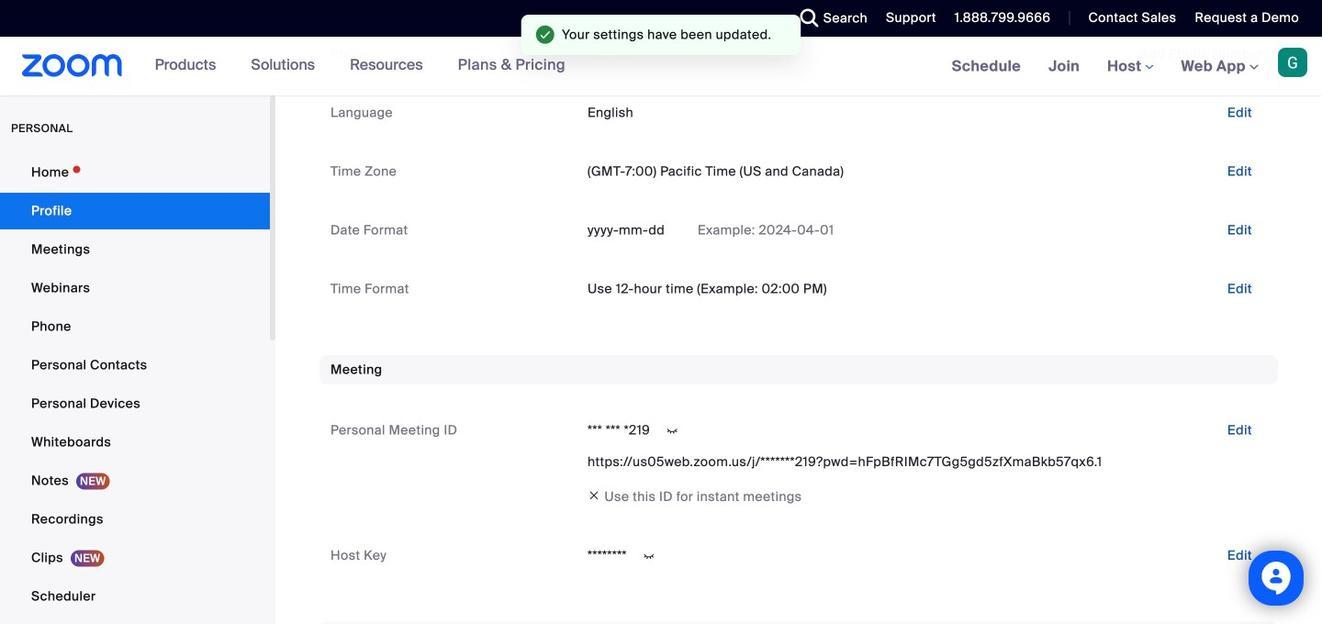 Task type: locate. For each thing, give the bounding box(es) containing it.
meetings navigation
[[938, 37, 1323, 97]]

show personal meeting id image
[[658, 423, 687, 440]]

product information navigation
[[141, 37, 579, 96]]

success image
[[536, 26, 555, 44]]

zoom logo image
[[22, 54, 123, 77]]

banner
[[0, 37, 1323, 97]]

profile picture image
[[1279, 48, 1308, 77]]



Task type: describe. For each thing, give the bounding box(es) containing it.
personal menu menu
[[0, 154, 270, 625]]

show host key image
[[635, 548, 664, 565]]



Task type: vqa. For each thing, say whether or not it's contained in the screenshot.
BANNER
yes



